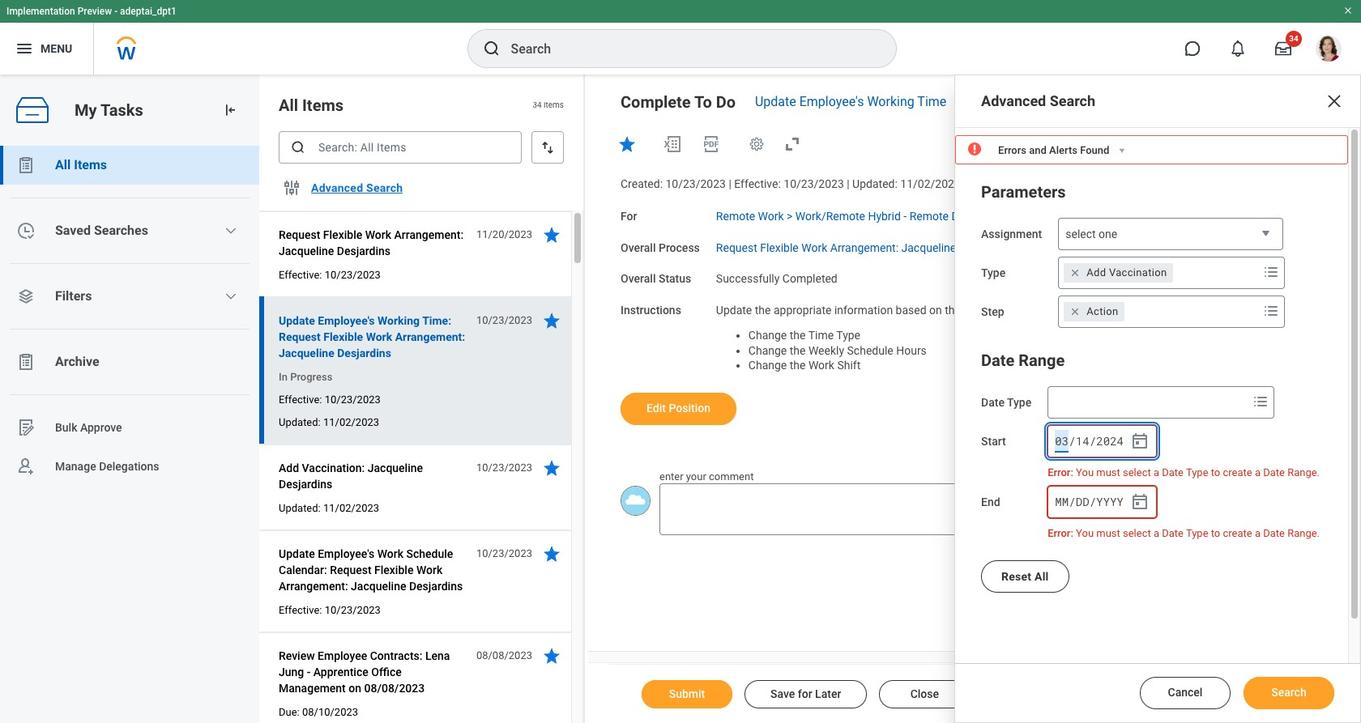 Task type: describe. For each thing, give the bounding box(es) containing it.
calendar image for 03 / 14 / 2024
[[1131, 432, 1150, 452]]

14
[[1076, 433, 1090, 449]]

update the appropriate information based on the employee's request - this may include:
[[717, 304, 1155, 317]]

bulk approve
[[55, 421, 122, 434]]

2 updated: 11/02/2023 from the top
[[279, 503, 379, 515]]

date range
[[982, 351, 1065, 370]]

update employee's work schedule calendar: request flexible work arrangement: jacqueline desjardins button
[[279, 545, 468, 597]]

must for 2024
[[1097, 467, 1121, 479]]

enter your comment
[[660, 471, 754, 483]]

review employee contracts: lena jung - apprentice office management on 08/08/2023
[[279, 650, 450, 696]]

to
[[695, 92, 712, 112]]

- right hybrid
[[904, 210, 907, 223]]

process
[[659, 241, 700, 254]]

star image for update employee's working time: request flexible work arrangement: jacqueline desjardins
[[542, 311, 562, 331]]

items inside item list element
[[302, 96, 344, 115]]

prompts image for type
[[1262, 263, 1282, 282]]

my
[[75, 100, 97, 120]]

successfully
[[717, 273, 780, 286]]

adeptai_dpt1
[[120, 6, 177, 17]]

due:
[[279, 707, 300, 719]]

add vaccination: jacqueline desjardins
[[279, 462, 423, 491]]

tasks
[[100, 100, 143, 120]]

in progress
[[279, 371, 333, 383]]

1 vertical spatial 11/02/2023
[[323, 417, 379, 429]]

reset all button
[[982, 561, 1070, 593]]

1 vertical spatial updated:
[[279, 417, 321, 429]]

profile logan mcneil element
[[1307, 31, 1352, 66]]

cancel
[[1169, 687, 1203, 700]]

the left employee's
[[945, 304, 961, 317]]

all inside "button"
[[1035, 571, 1049, 584]]

/ right dd
[[1090, 495, 1097, 510]]

0 vertical spatial time
[[918, 94, 947, 109]]

update for update employee's working time: request flexible work arrangement: jacqueline desjardins
[[279, 315, 315, 328]]

you for 14
[[1077, 467, 1094, 479]]

time inside change the time type change the weekly schedule hours change the work shift
[[809, 329, 834, 342]]

03
[[1056, 433, 1069, 449]]

1 change from the top
[[749, 329, 787, 342]]

archive button
[[0, 343, 259, 382]]

list containing all items
[[0, 146, 259, 486]]

arrangement: down remote work > work/remote hybrid - remote days (10/23/2023)
[[831, 241, 899, 254]]

include:
[[1116, 304, 1155, 317]]

parameters
[[982, 182, 1067, 202]]

jacqueline inside add vaccination: jacqueline desjardins
[[368, 462, 423, 475]]

error: for 03 / 14 / 2024
[[1048, 467, 1074, 479]]

clipboard image for all items
[[16, 156, 36, 175]]

errors
[[999, 144, 1027, 156]]

0 vertical spatial 11/02/2023
[[901, 178, 961, 191]]

edit position button
[[621, 393, 737, 426]]

appropriate
[[774, 304, 832, 317]]

- inside review employee contracts: lena jung - apprentice office management on 08/08/2023
[[307, 666, 311, 679]]

time:
[[422, 315, 452, 328]]

do
[[716, 92, 736, 112]]

the left shift on the right of page
[[790, 359, 806, 372]]

and
[[1030, 144, 1047, 156]]

items
[[544, 101, 564, 110]]

edit position
[[647, 402, 711, 415]]

user plus image
[[16, 457, 36, 477]]

created:
[[621, 178, 663, 191]]

Date Type field
[[1049, 388, 1249, 418]]

(10/23/2023)
[[980, 210, 1048, 223]]

x small image
[[1068, 304, 1084, 320]]

update employee's working time: request flexible work arrangement: jacqueline desjardins
[[279, 315, 466, 360]]

yyyy
[[1097, 495, 1124, 510]]

update employee's work schedule calendar: request flexible work arrangement: jacqueline desjardins
[[279, 548, 463, 593]]

flexible inside the request flexible work arrangement: jacqueline desjardins
[[323, 229, 363, 242]]

advanced search dialog
[[955, 75, 1362, 724]]

1 horizontal spatial on
[[930, 304, 943, 317]]

the down successfully completed
[[755, 304, 771, 317]]

range
[[1019, 351, 1065, 370]]

for
[[621, 210, 638, 223]]

select for yyyy
[[1124, 528, 1152, 540]]

in
[[279, 371, 288, 383]]

enter
[[660, 471, 684, 483]]

action element
[[1087, 305, 1119, 319]]

contracts:
[[370, 650, 423, 663]]

this
[[1070, 304, 1089, 317]]

all items inside item list element
[[279, 96, 344, 115]]

my tasks element
[[0, 75, 259, 724]]

1 vertical spatial star image
[[542, 647, 562, 666]]

add vaccination
[[1087, 267, 1168, 279]]

search image
[[290, 139, 306, 156]]

search image
[[482, 39, 501, 58]]

0 vertical spatial search
[[1050, 92, 1096, 109]]

implementation preview -   adeptai_dpt1 banner
[[0, 0, 1362, 75]]

approve
[[80, 421, 122, 434]]

shift
[[838, 359, 861, 372]]

errors and alerts found
[[999, 144, 1110, 156]]

1 horizontal spatial request flexible work arrangement: jacqueline desjardins
[[717, 241, 1013, 254]]

update for update employee's working time
[[756, 94, 797, 109]]

arrangement: inside the request flexible work arrangement: jacqueline desjardins
[[394, 229, 464, 242]]

/ right 14
[[1090, 433, 1097, 449]]

range. for 2024
[[1288, 467, 1321, 479]]

on inside review employee contracts: lena jung - apprentice office management on 08/08/2023
[[349, 683, 362, 696]]

completed
[[783, 273, 838, 286]]

employee
[[318, 650, 367, 663]]

add for add vaccination
[[1087, 267, 1107, 279]]

manage
[[55, 460, 96, 473]]

error: for mm / dd / yyyy
[[1048, 528, 1074, 540]]

add vaccination element
[[1087, 266, 1168, 280]]

manage delegations link
[[0, 447, 259, 486]]

action, press delete to clear value. option
[[1065, 302, 1126, 322]]

to for mm / dd / yyyy
[[1212, 528, 1221, 540]]

exclamation image
[[969, 143, 981, 156]]

error: you must select a date type to create a date range. for yyyy
[[1048, 528, 1321, 540]]

3 change from the top
[[749, 359, 787, 372]]

work inside the request flexible work arrangement: jacqueline desjardins
[[365, 229, 392, 242]]

add vaccination, press delete to clear value. option
[[1065, 263, 1174, 283]]

desjardins inside update employee's working time: request flexible work arrangement: jacqueline desjardins
[[337, 347, 391, 360]]

may
[[1091, 304, 1113, 317]]

2 vertical spatial updated:
[[279, 503, 321, 515]]

date type
[[982, 396, 1032, 409]]

parameters group
[[982, 179, 1323, 328]]

status
[[659, 273, 692, 286]]

export to excel image
[[663, 135, 683, 154]]

employee's
[[964, 304, 1020, 317]]

>
[[787, 210, 793, 223]]

request flexible work arrangement: jacqueline desjardins button
[[279, 225, 468, 261]]

34 items
[[533, 101, 564, 110]]

request inside update employee's work schedule calendar: request flexible work arrangement: jacqueline desjardins
[[330, 564, 372, 577]]

rename image
[[16, 418, 36, 438]]

all items button
[[0, 146, 259, 185]]

work/remote
[[796, 210, 866, 223]]

desjardins inside the request flexible work arrangement: jacqueline desjardins
[[337, 245, 391, 258]]

implementation preview -   adeptai_dpt1
[[6, 6, 177, 17]]

schedule inside change the time type change the weekly schedule hours change the work shift
[[848, 344, 894, 357]]

action
[[1087, 306, 1119, 318]]

jacqueline inside request flexible work arrangement: jacqueline desjardins link
[[902, 241, 957, 254]]

arrangement: inside update employee's work schedule calendar: request flexible work arrangement: jacqueline desjardins
[[279, 580, 348, 593]]

prompts image
[[1262, 302, 1282, 321]]

work inside change the time type change the weekly schedule hours change the work shift
[[809, 359, 835, 372]]

select one
[[1066, 228, 1118, 241]]

hybrid
[[869, 210, 901, 223]]

2024
[[1097, 433, 1124, 449]]

bulk
[[55, 421, 77, 434]]

close environment banner image
[[1344, 6, 1354, 15]]

vaccination:
[[302, 462, 365, 475]]

11/20/2023
[[477, 229, 533, 241]]

configure image
[[282, 178, 302, 198]]

all items inside button
[[55, 157, 107, 173]]

update employee's working time
[[756, 94, 947, 109]]

you for dd
[[1077, 528, 1094, 540]]

overall status
[[621, 273, 692, 286]]



Task type: locate. For each thing, give the bounding box(es) containing it.
start group
[[1048, 426, 1158, 458]]

complete to do
[[621, 92, 736, 112]]

advanced up 'errors'
[[982, 92, 1047, 109]]

0 horizontal spatial schedule
[[407, 548, 453, 561]]

1 star image from the top
[[542, 225, 562, 245]]

0 vertical spatial advanced search
[[982, 92, 1096, 109]]

2 star image from the top
[[542, 311, 562, 331]]

on right based
[[930, 304, 943, 317]]

11/02/2023 down add vaccination: jacqueline desjardins
[[323, 503, 379, 515]]

select
[[1066, 228, 1097, 241], [1124, 467, 1152, 479], [1124, 528, 1152, 540]]

1 horizontal spatial star image
[[618, 135, 637, 154]]

range. for yyyy
[[1288, 528, 1321, 540]]

apprentice
[[314, 666, 369, 679]]

caret down image
[[1117, 145, 1129, 156]]

hours
[[897, 344, 927, 357]]

0 vertical spatial star image
[[618, 135, 637, 154]]

1 | from the left
[[729, 178, 732, 191]]

flexible inside update employee's work schedule calendar: request flexible work arrangement: jacqueline desjardins
[[375, 564, 414, 577]]

update for update employee's work schedule calendar: request flexible work arrangement: jacqueline desjardins
[[279, 548, 315, 561]]

request flexible work arrangement: jacqueline desjardins
[[279, 229, 464, 258], [717, 241, 1013, 254]]

update inside update employee's work schedule calendar: request flexible work arrangement: jacqueline desjardins
[[279, 548, 315, 561]]

calendar image right the 2024
[[1131, 432, 1150, 452]]

1 overall from the top
[[621, 241, 656, 254]]

to for 03 / 14 / 2024
[[1212, 467, 1221, 479]]

1 you from the top
[[1077, 467, 1094, 479]]

0 vertical spatial effective: 10/23/2023
[[279, 269, 381, 281]]

overall for overall process
[[621, 241, 656, 254]]

0 vertical spatial working
[[868, 94, 915, 109]]

1 vertical spatial schedule
[[407, 548, 453, 561]]

start
[[982, 435, 1007, 448]]

0 vertical spatial error:
[[1048, 467, 1074, 479]]

employee's for update employee's working time: request flexible work arrangement: jacqueline desjardins
[[318, 315, 375, 328]]

notifications large image
[[1231, 41, 1247, 57]]

advanced inside button
[[311, 182, 363, 195]]

all items up search image
[[279, 96, 344, 115]]

2 you from the top
[[1077, 528, 1094, 540]]

must up "yyyy"
[[1097, 467, 1121, 479]]

0 vertical spatial range.
[[1288, 467, 1321, 479]]

1 vertical spatial must
[[1097, 528, 1121, 540]]

inbox large image
[[1276, 41, 1292, 57]]

calendar image right "yyyy"
[[1131, 493, 1150, 513]]

1 vertical spatial on
[[349, 683, 362, 696]]

0 vertical spatial clipboard image
[[16, 156, 36, 175]]

you down dd
[[1077, 528, 1094, 540]]

remote work > work/remote hybrid - remote days (10/23/2023) link
[[717, 207, 1048, 223]]

arrangement: left 11/20/2023
[[394, 229, 464, 242]]

10/23/2023
[[666, 178, 726, 191], [784, 178, 845, 191], [325, 269, 381, 281], [477, 315, 533, 327], [325, 394, 381, 406], [477, 462, 533, 474], [477, 548, 533, 560], [325, 605, 381, 617]]

0 vertical spatial all
[[279, 96, 298, 115]]

end group
[[1048, 487, 1158, 519]]

all inside button
[[55, 157, 71, 173]]

effective: 10/23/2023 down request flexible work arrangement: jacqueline desjardins button
[[279, 269, 381, 281]]

2 range. from the top
[[1288, 528, 1321, 540]]

1 horizontal spatial items
[[302, 96, 344, 115]]

0 vertical spatial prompts image
[[1262, 263, 1282, 282]]

arrangement: inside update employee's working time: request flexible work arrangement: jacqueline desjardins
[[395, 331, 466, 344]]

manage delegations
[[55, 460, 159, 473]]

list
[[0, 146, 259, 486]]

prompts image
[[1262, 263, 1282, 282], [1252, 392, 1271, 412]]

one
[[1099, 228, 1118, 241]]

jacqueline
[[902, 241, 957, 254], [279, 245, 334, 258], [279, 347, 335, 360], [368, 462, 423, 475], [351, 580, 407, 593]]

1 horizontal spatial advanced
[[982, 92, 1047, 109]]

3 effective: 10/23/2023 from the top
[[279, 605, 381, 617]]

advanced search inside button
[[311, 182, 403, 195]]

review employee contracts: lena jung - apprentice office management on 08/08/2023 button
[[279, 647, 468, 699]]

2 horizontal spatial search
[[1272, 687, 1307, 700]]

clipboard image inside the all items button
[[16, 156, 36, 175]]

2 create from the top
[[1224, 528, 1253, 540]]

calendar:
[[279, 564, 327, 577]]

due: 08/10/2023
[[279, 707, 358, 719]]

1 vertical spatial effective: 10/23/2023
[[279, 394, 381, 406]]

1 vertical spatial time
[[809, 329, 834, 342]]

2 remote from the left
[[910, 210, 949, 223]]

2 error: from the top
[[1048, 528, 1074, 540]]

work inside update employee's working time: request flexible work arrangement: jacqueline desjardins
[[366, 331, 393, 344]]

all items
[[279, 96, 344, 115], [55, 157, 107, 173]]

0 vertical spatial calendar image
[[1131, 432, 1150, 452]]

employee's inside update employee's work schedule calendar: request flexible work arrangement: jacqueline desjardins
[[318, 548, 375, 561]]

1 vertical spatial change
[[749, 344, 787, 357]]

clipboard image
[[16, 156, 36, 175], [16, 353, 36, 372]]

archive
[[55, 354, 99, 370]]

request
[[279, 229, 321, 242], [717, 241, 758, 254], [279, 331, 321, 344], [330, 564, 372, 577]]

request up successfully
[[717, 241, 758, 254]]

0 horizontal spatial add
[[279, 462, 299, 475]]

- inside banner
[[114, 6, 118, 17]]

time
[[918, 94, 947, 109], [809, 329, 834, 342]]

alerts
[[1050, 144, 1078, 156]]

advanced right configure image
[[311, 182, 363, 195]]

0 vertical spatial select
[[1066, 228, 1097, 241]]

items up search image
[[302, 96, 344, 115]]

clipboard image inside archive button
[[16, 353, 36, 372]]

search inside advanced search button
[[366, 182, 403, 195]]

request flexible work arrangement: jacqueline desjardins link
[[717, 238, 1013, 254]]

prompts image inside date range group
[[1252, 392, 1271, 412]]

prompts image for date type
[[1252, 392, 1271, 412]]

working inside update employee's working time: request flexible work arrangement: jacqueline desjardins
[[378, 315, 420, 328]]

08/08/2023 down the office
[[364, 683, 425, 696]]

2 vertical spatial employee's
[[318, 548, 375, 561]]

error: you must select a date type to create a date range. down date type field
[[1048, 467, 1321, 479]]

2 calendar image from the top
[[1131, 493, 1150, 513]]

0 vertical spatial schedule
[[848, 344, 894, 357]]

management
[[279, 683, 346, 696]]

type
[[982, 267, 1006, 280], [837, 329, 861, 342], [1008, 396, 1032, 409], [1187, 467, 1209, 479], [1187, 528, 1209, 540]]

bulk approve link
[[0, 409, 259, 447]]

update up calendar:
[[279, 548, 315, 561]]

select for 2024
[[1124, 467, 1152, 479]]

1 updated: 11/02/2023 from the top
[[279, 417, 379, 429]]

desjardins
[[960, 241, 1013, 254], [337, 245, 391, 258], [337, 347, 391, 360], [279, 478, 333, 491], [409, 580, 463, 593]]

reset
[[1002, 571, 1032, 584]]

progress
[[290, 371, 333, 383]]

0 horizontal spatial time
[[809, 329, 834, 342]]

overall down for
[[621, 241, 656, 254]]

1 vertical spatial calendar image
[[1131, 493, 1150, 513]]

arrangement: down time:
[[395, 331, 466, 344]]

0 horizontal spatial |
[[729, 178, 732, 191]]

updated: up remote work > work/remote hybrid - remote days (10/23/2023) link
[[853, 178, 898, 191]]

on
[[930, 304, 943, 317], [349, 683, 362, 696]]

you
[[1077, 467, 1094, 479], [1077, 528, 1094, 540]]

1 horizontal spatial time
[[918, 94, 947, 109]]

working for time
[[868, 94, 915, 109]]

schedule inside update employee's work schedule calendar: request flexible work arrangement: jacqueline desjardins
[[407, 548, 453, 561]]

0 horizontal spatial request flexible work arrangement: jacqueline desjardins
[[279, 229, 464, 258]]

- right "preview"
[[114, 6, 118, 17]]

employee's up calendar:
[[318, 548, 375, 561]]

1 create from the top
[[1224, 467, 1253, 479]]

- left x small image
[[1064, 304, 1067, 317]]

0 vertical spatial create
[[1224, 467, 1253, 479]]

transformation import image
[[222, 102, 238, 118]]

2 change from the top
[[749, 344, 787, 357]]

2 horizontal spatial all
[[1035, 571, 1049, 584]]

edit
[[647, 402, 666, 415]]

create for yyyy
[[1224, 528, 1253, 540]]

request flexible work arrangement: jacqueline desjardins down advanced search button
[[279, 229, 464, 258]]

0 vertical spatial updated: 11/02/2023
[[279, 417, 379, 429]]

you up dd
[[1077, 467, 1094, 479]]

jacqueline up contracts:
[[351, 580, 407, 593]]

1 vertical spatial prompts image
[[1252, 392, 1271, 412]]

0 vertical spatial to
[[1212, 467, 1221, 479]]

request inside update employee's working time: request flexible work arrangement: jacqueline desjardins
[[279, 331, 321, 344]]

jung
[[279, 666, 304, 679]]

based
[[896, 304, 927, 317]]

update employee's working time: request flexible work arrangement: jacqueline desjardins button
[[279, 311, 468, 363]]

1 vertical spatial you
[[1077, 528, 1094, 540]]

2 vertical spatial all
[[1035, 571, 1049, 584]]

change the time type change the weekly schedule hours change the work shift
[[749, 329, 927, 372]]

employee's for update employee's work schedule calendar: request flexible work arrangement: jacqueline desjardins
[[318, 548, 375, 561]]

2 error: you must select a date type to create a date range. from the top
[[1048, 528, 1321, 540]]

0 vertical spatial overall
[[621, 241, 656, 254]]

select inside dropdown button
[[1066, 228, 1097, 241]]

advanced
[[982, 92, 1047, 109], [311, 182, 363, 195]]

1 vertical spatial items
[[74, 157, 107, 173]]

1 vertical spatial select
[[1124, 467, 1152, 479]]

the left weekly
[[790, 344, 806, 357]]

effective: 10/23/2023 up the employee
[[279, 605, 381, 617]]

arrangement: down calendar:
[[279, 580, 348, 593]]

0 horizontal spatial advanced
[[311, 182, 363, 195]]

remote left >
[[717, 210, 756, 223]]

employee's up fullscreen icon at top right
[[800, 94, 865, 109]]

employee's up progress
[[318, 315, 375, 328]]

found
[[1081, 144, 1110, 156]]

star image for update employee's work schedule calendar: request flexible work arrangement: jacqueline desjardins
[[542, 545, 562, 564]]

add vaccination: jacqueline desjardins button
[[279, 459, 468, 495]]

11/02/2023 up days
[[901, 178, 961, 191]]

0 horizontal spatial on
[[349, 683, 362, 696]]

11/02/2023 up vaccination:
[[323, 417, 379, 429]]

1 must from the top
[[1097, 467, 1121, 479]]

1 range. from the top
[[1288, 467, 1321, 479]]

0 horizontal spatial items
[[74, 157, 107, 173]]

updated: 11/02/2023
[[279, 417, 379, 429], [279, 503, 379, 515]]

2 vertical spatial effective: 10/23/2023
[[279, 605, 381, 617]]

successfully completed
[[717, 273, 838, 286]]

0 horizontal spatial star image
[[542, 647, 562, 666]]

request inside the request flexible work arrangement: jacqueline desjardins
[[279, 229, 321, 242]]

update for update the appropriate information based on the employee's request - this may include:
[[717, 304, 753, 317]]

1 vertical spatial 08/08/2023
[[364, 683, 425, 696]]

1 vertical spatial range.
[[1288, 528, 1321, 540]]

to
[[1212, 467, 1221, 479], [1212, 528, 1221, 540]]

0 vertical spatial error: you must select a date type to create a date range.
[[1048, 467, 1321, 479]]

/ right mm
[[1069, 495, 1076, 510]]

request up in progress
[[279, 331, 321, 344]]

star image for request flexible work arrangement: jacqueline desjardins
[[542, 225, 562, 245]]

fullscreen image
[[783, 135, 803, 154]]

1 vertical spatial advanced search
[[311, 182, 403, 195]]

1 horizontal spatial schedule
[[848, 344, 894, 357]]

2 to from the top
[[1212, 528, 1221, 540]]

update up fullscreen icon at top right
[[756, 94, 797, 109]]

calendar image
[[1131, 432, 1150, 452], [1131, 493, 1150, 513]]

request
[[1023, 304, 1061, 317]]

1 horizontal spatial search
[[1050, 92, 1096, 109]]

enter your comment text field
[[660, 484, 963, 536]]

must down 'end' group
[[1097, 528, 1121, 540]]

update employee's working time link
[[756, 94, 947, 109]]

|
[[729, 178, 732, 191], [847, 178, 850, 191]]

0 horizontal spatial advanced search
[[311, 182, 403, 195]]

2 must from the top
[[1097, 528, 1121, 540]]

1 horizontal spatial all items
[[279, 96, 344, 115]]

1 calendar image from the top
[[1131, 432, 1150, 452]]

request down configure image
[[279, 229, 321, 242]]

add for add vaccination: jacqueline desjardins
[[279, 462, 299, 475]]

end
[[982, 496, 1001, 509]]

comment
[[709, 471, 754, 483]]

1 clipboard image from the top
[[16, 156, 36, 175]]

flexible inside update employee's working time: request flexible work arrangement: jacqueline desjardins
[[324, 331, 363, 344]]

advanced search inside dialog
[[982, 92, 1096, 109]]

type inside parameters group
[[982, 267, 1006, 280]]

on down apprentice
[[349, 683, 362, 696]]

advanced search up request flexible work arrangement: jacqueline desjardins button
[[311, 182, 403, 195]]

x small image
[[1068, 265, 1084, 281]]

2 overall from the top
[[621, 273, 656, 286]]

1 vertical spatial to
[[1212, 528, 1221, 540]]

office
[[371, 666, 402, 679]]

2 vertical spatial search
[[1272, 687, 1307, 700]]

effective: 10/23/2023 down progress
[[279, 394, 381, 406]]

update down successfully
[[717, 304, 753, 317]]

desjardins inside add vaccination: jacqueline desjardins
[[279, 478, 333, 491]]

star image
[[618, 135, 637, 154], [542, 647, 562, 666]]

jacqueline down days
[[902, 241, 957, 254]]

08/08/2023 right the lena
[[477, 650, 533, 662]]

calendar image inside the start group
[[1131, 432, 1150, 452]]

reset all
[[1002, 571, 1049, 584]]

11/02/2023
[[901, 178, 961, 191], [323, 417, 379, 429], [323, 503, 379, 515]]

working
[[868, 94, 915, 109], [378, 315, 420, 328]]

1 vertical spatial updated: 11/02/2023
[[279, 503, 379, 515]]

star image
[[542, 225, 562, 245], [542, 311, 562, 331], [542, 459, 562, 478], [542, 545, 562, 564]]

flexible
[[323, 229, 363, 242], [761, 241, 799, 254], [324, 331, 363, 344], [375, 564, 414, 577]]

1 vertical spatial overall
[[621, 273, 656, 286]]

all inside item list element
[[279, 96, 298, 115]]

request flexible work arrangement: jacqueline desjardins inside request flexible work arrangement: jacqueline desjardins button
[[279, 229, 464, 258]]

-
[[114, 6, 118, 17], [904, 210, 907, 223], [1064, 304, 1067, 317], [307, 666, 311, 679]]

x image
[[1325, 92, 1345, 111]]

0 horizontal spatial all items
[[55, 157, 107, 173]]

created: 10/23/2023 | effective: 10/23/2023 | updated: 11/02/2023
[[621, 178, 961, 191]]

items inside button
[[74, 157, 107, 173]]

search button
[[1244, 678, 1335, 710]]

jacqueline up in progress
[[279, 347, 335, 360]]

add inside add vaccination: jacqueline desjardins
[[279, 462, 299, 475]]

1 vertical spatial advanced
[[311, 182, 363, 195]]

effective: 10/23/2023 for employee's
[[279, 605, 381, 617]]

error: you must select a date type to create a date range. down "yyyy"
[[1048, 528, 1321, 540]]

all items down my
[[55, 157, 107, 173]]

08/08/2023 inside review employee contracts: lena jung - apprentice office management on 08/08/2023
[[364, 683, 425, 696]]

1 remote from the left
[[717, 210, 756, 223]]

0 vertical spatial advanced
[[982, 92, 1047, 109]]

1 error: from the top
[[1048, 467, 1074, 479]]

jacqueline inside the request flexible work arrangement: jacqueline desjardins
[[279, 245, 334, 258]]

dd
[[1076, 495, 1090, 510]]

3 star image from the top
[[542, 459, 562, 478]]

select up "yyyy"
[[1124, 467, 1152, 479]]

2 vertical spatial change
[[749, 359, 787, 372]]

jacqueline inside update employee's work schedule calendar: request flexible work arrangement: jacqueline desjardins
[[351, 580, 407, 593]]

1 horizontal spatial remote
[[910, 210, 949, 223]]

error:
[[1048, 467, 1074, 479], [1048, 528, 1074, 540]]

1 vertical spatial add
[[279, 462, 299, 475]]

0 vertical spatial employee's
[[800, 94, 865, 109]]

desjardins inside update employee's work schedule calendar: request flexible work arrangement: jacqueline desjardins
[[409, 580, 463, 593]]

select one button
[[1059, 218, 1284, 251]]

updated: 11/02/2023 up vaccination:
[[279, 417, 379, 429]]

add left vaccination:
[[279, 462, 299, 475]]

2 vertical spatial select
[[1124, 528, 1152, 540]]

must
[[1097, 467, 1121, 479], [1097, 528, 1121, 540]]

0 horizontal spatial remote
[[717, 210, 756, 223]]

remote work > work/remote hybrid - remote days (10/23/2023)
[[717, 210, 1048, 223]]

advanced search up and
[[982, 92, 1096, 109]]

0 vertical spatial all items
[[279, 96, 344, 115]]

item list element
[[259, 75, 585, 724]]

calendar image for mm / dd / yyyy
[[1131, 493, 1150, 513]]

step
[[982, 306, 1005, 319]]

0 vertical spatial you
[[1077, 467, 1094, 479]]

updated: down in progress
[[279, 417, 321, 429]]

view printable version (pdf) image
[[702, 135, 722, 154]]

remote
[[717, 210, 756, 223], [910, 210, 949, 223]]

/ right 03
[[1069, 433, 1076, 449]]

star image for add vaccination: jacqueline desjardins
[[542, 459, 562, 478]]

advanced search
[[982, 92, 1096, 109], [311, 182, 403, 195]]

08/10/2023
[[302, 707, 358, 719]]

1 vertical spatial error: you must select a date type to create a date range.
[[1048, 528, 1321, 540]]

create for 2024
[[1224, 467, 1253, 479]]

employee's
[[800, 94, 865, 109], [318, 315, 375, 328], [318, 548, 375, 561]]

0 vertical spatial add
[[1087, 267, 1107, 279]]

instructions
[[621, 304, 682, 317]]

effective: 10/23/2023 for flexible
[[279, 269, 381, 281]]

1 horizontal spatial all
[[279, 96, 298, 115]]

2 vertical spatial 11/02/2023
[[323, 503, 379, 515]]

updated: down vaccination:
[[279, 503, 321, 515]]

1 vertical spatial error:
[[1048, 528, 1074, 540]]

1 vertical spatial create
[[1224, 528, 1253, 540]]

0 horizontal spatial search
[[366, 182, 403, 195]]

overall status element
[[717, 263, 838, 287]]

0 vertical spatial 08/08/2023
[[477, 650, 533, 662]]

add
[[1087, 267, 1107, 279], [279, 462, 299, 475]]

jacqueline down configure image
[[279, 245, 334, 258]]

error: down mm
[[1048, 528, 1074, 540]]

1 vertical spatial employee's
[[318, 315, 375, 328]]

date range button
[[982, 351, 1065, 370]]

remote left days
[[910, 210, 949, 223]]

advanced inside dialog
[[982, 92, 1047, 109]]

03 / 14 / 2024
[[1056, 433, 1124, 449]]

1 horizontal spatial 08/08/2023
[[477, 650, 533, 662]]

1 vertical spatial all
[[55, 157, 71, 173]]

updated: 11/02/2023 down add vaccination: jacqueline desjardins
[[279, 503, 379, 515]]

1 horizontal spatial working
[[868, 94, 915, 109]]

update up in progress
[[279, 315, 315, 328]]

employee's for update employee's working time
[[800, 94, 865, 109]]

my tasks
[[75, 100, 143, 120]]

2 effective: 10/23/2023 from the top
[[279, 394, 381, 406]]

the down appropriate
[[790, 329, 806, 342]]

select down "yyyy"
[[1124, 528, 1152, 540]]

1 vertical spatial all items
[[55, 157, 107, 173]]

position
[[669, 402, 711, 415]]

clipboard image for archive
[[16, 353, 36, 372]]

jacqueline inside update employee's working time: request flexible work arrangement: jacqueline desjardins
[[279, 347, 335, 360]]

1 vertical spatial clipboard image
[[16, 353, 36, 372]]

2 clipboard image from the top
[[16, 353, 36, 372]]

overall for overall status
[[621, 273, 656, 286]]

1 vertical spatial working
[[378, 315, 420, 328]]

add inside 'element'
[[1087, 267, 1107, 279]]

0 horizontal spatial all
[[55, 157, 71, 173]]

action bar region
[[610, 665, 1362, 724]]

4 star image from the top
[[542, 545, 562, 564]]

request right calendar:
[[330, 564, 372, 577]]

must for yyyy
[[1097, 528, 1121, 540]]

complete
[[621, 92, 691, 112]]

request flexible work arrangement: jacqueline desjardins down remote work > work/remote hybrid - remote days (10/23/2023)
[[717, 241, 1013, 254]]

2 | from the left
[[847, 178, 850, 191]]

1 error: you must select a date type to create a date range. from the top
[[1048, 467, 1321, 479]]

1 horizontal spatial add
[[1087, 267, 1107, 279]]

update
[[756, 94, 797, 109], [717, 304, 753, 317], [279, 315, 315, 328], [279, 548, 315, 561]]

calendar image inside 'end' group
[[1131, 493, 1150, 513]]

a
[[1154, 467, 1160, 479], [1256, 467, 1261, 479], [1154, 528, 1160, 540], [1256, 528, 1261, 540]]

jacqueline right vaccination:
[[368, 462, 423, 475]]

1 effective: 10/23/2023 from the top
[[279, 269, 381, 281]]

delegations
[[99, 460, 159, 473]]

vaccination
[[1110, 267, 1168, 279]]

schedule
[[848, 344, 894, 357], [407, 548, 453, 561]]

0 vertical spatial items
[[302, 96, 344, 115]]

update inside update employee's working time: request flexible work arrangement: jacqueline desjardins
[[279, 315, 315, 328]]

overall up instructions
[[621, 273, 656, 286]]

type inside change the time type change the weekly schedule hours change the work shift
[[837, 329, 861, 342]]

1 vertical spatial search
[[366, 182, 403, 195]]

1 to from the top
[[1212, 467, 1221, 479]]

date range group
[[982, 348, 1323, 541]]

0 vertical spatial on
[[930, 304, 943, 317]]

error: up mm
[[1048, 467, 1074, 479]]

working for time:
[[378, 315, 420, 328]]

0 vertical spatial updated:
[[853, 178, 898, 191]]

change
[[749, 329, 787, 342], [749, 344, 787, 357], [749, 359, 787, 372]]

error: you must select a date type to create a date range. for 2024
[[1048, 467, 1321, 479]]

select left one
[[1066, 228, 1097, 241]]

items down my
[[74, 157, 107, 173]]

- up management
[[307, 666, 311, 679]]

employee's inside update employee's working time: request flexible work arrangement: jacqueline desjardins
[[318, 315, 375, 328]]

0 vertical spatial must
[[1097, 467, 1121, 479]]

mm
[[1056, 495, 1069, 510]]

add right x small icon
[[1087, 267, 1107, 279]]

search inside search button
[[1272, 687, 1307, 700]]

0 horizontal spatial 08/08/2023
[[364, 683, 425, 696]]



Task type: vqa. For each thing, say whether or not it's contained in the screenshot.
2nd Remote from the left
yes



